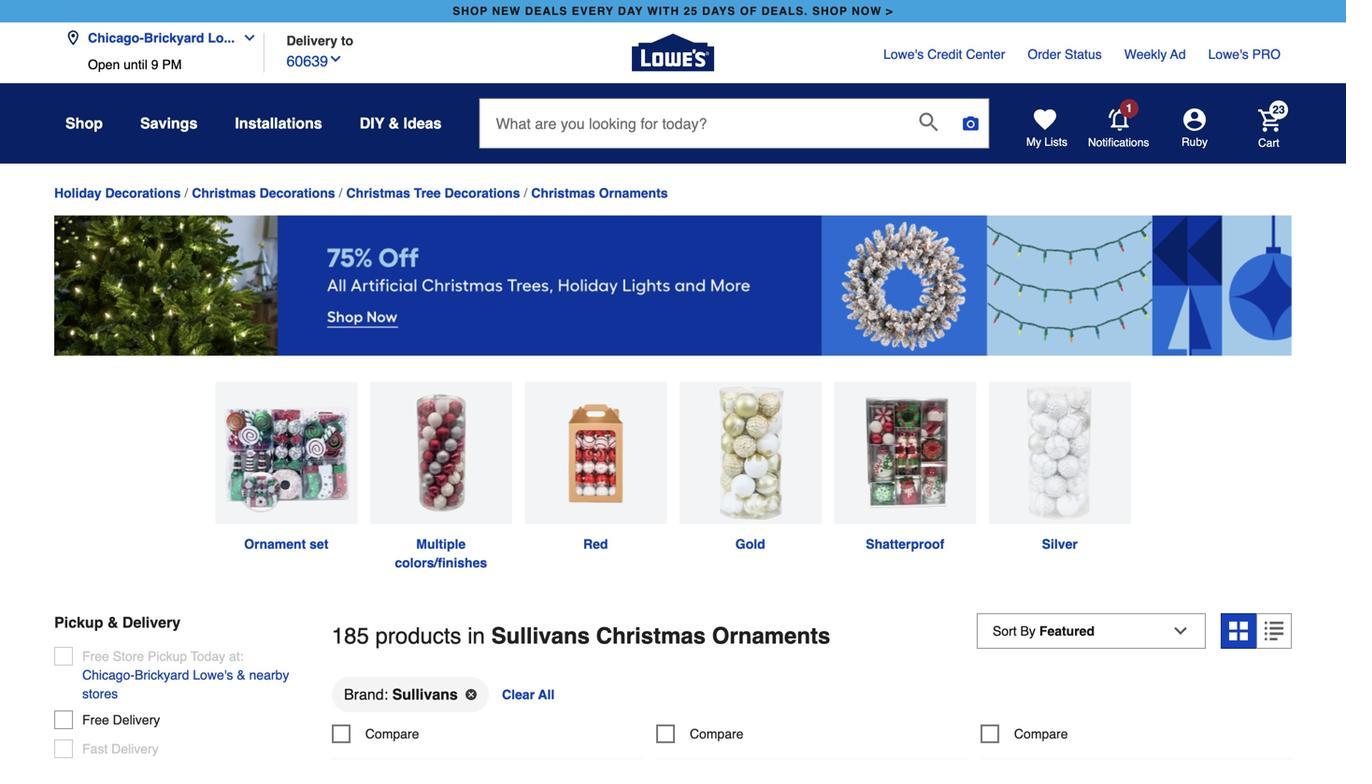 Task type: vqa. For each thing, say whether or not it's contained in the screenshot.
Microwave inside 3 Things to Know Before Buying a Microwave
no



Task type: locate. For each thing, give the bounding box(es) containing it.
1 vertical spatial &
[[107, 614, 118, 631]]

compare inside 5014710059 element
[[1014, 726, 1068, 741]]

lowe's pro
[[1208, 47, 1281, 62]]

chicago-
[[88, 30, 144, 45], [82, 668, 135, 683]]

chicago-brickyard lo...
[[88, 30, 235, 45]]

0 vertical spatial brickyard
[[144, 30, 204, 45]]

ornament set
[[244, 537, 328, 552]]

1 vertical spatial brickyard
[[135, 668, 189, 683]]

1 horizontal spatial lowe's
[[883, 47, 924, 62]]

Search Query text field
[[480, 99, 904, 148]]

2 horizontal spatial /
[[524, 186, 528, 201]]

shatterproof link
[[828, 382, 983, 553]]

3 compare from the left
[[1014, 726, 1068, 741]]

decorations down installations button
[[260, 185, 335, 200]]

& up store
[[107, 614, 118, 631]]

gold
[[736, 537, 765, 552]]

order
[[1028, 47, 1061, 62]]

my
[[1026, 136, 1041, 149]]

my lists link
[[1026, 108, 1068, 150]]

0 horizontal spatial shop
[[453, 5, 488, 18]]

sullivans
[[491, 623, 590, 649], [392, 686, 458, 703]]

christmas decorations link
[[192, 185, 335, 200]]

chicago-brickyard lowe's & nearby stores button
[[82, 666, 302, 703]]

0 vertical spatial pickup
[[54, 614, 103, 631]]

chicago- up open
[[88, 30, 144, 45]]

chevron down image
[[328, 51, 343, 66]]

lowe's down the "today"
[[193, 668, 233, 683]]

1 free from the top
[[82, 649, 109, 664]]

23
[[1273, 103, 1285, 116]]

2 horizontal spatial compare
[[1014, 726, 1068, 741]]

decorations
[[105, 185, 181, 200], [260, 185, 335, 200], [444, 185, 520, 200]]

lo...
[[208, 30, 235, 45]]

3 / from the left
[[524, 186, 528, 201]]

open until 9 pm
[[88, 57, 182, 72]]

0 horizontal spatial &
[[107, 614, 118, 631]]

1 horizontal spatial /
[[339, 186, 343, 201]]

0 horizontal spatial compare
[[365, 726, 419, 741]]

&
[[388, 115, 399, 132], [107, 614, 118, 631], [237, 668, 246, 683]]

1 compare from the left
[[365, 726, 419, 741]]

shop left now
[[812, 5, 848, 18]]

1 vertical spatial sullivans
[[392, 686, 458, 703]]

clear all button
[[500, 676, 557, 713]]

days
[[702, 5, 736, 18]]

installations
[[235, 115, 322, 132]]

1 horizontal spatial sullivans
[[491, 623, 590, 649]]

delivery
[[287, 33, 337, 48], [122, 614, 181, 631], [113, 712, 160, 727], [111, 741, 159, 756]]

1 horizontal spatial pickup
[[148, 649, 187, 664]]

holiday
[[54, 185, 101, 200]]

chicago- inside chicago-brickyard lowe's & nearby stores
[[82, 668, 135, 683]]

brickyard inside chicago-brickyard lo... button
[[144, 30, 204, 45]]

center
[[966, 47, 1005, 62]]

2 horizontal spatial &
[[388, 115, 399, 132]]

2 horizontal spatial decorations
[[444, 185, 520, 200]]

chicago-brickyard lowe's & nearby stores
[[82, 668, 289, 701]]

0 vertical spatial ornaments
[[599, 185, 668, 200]]

1 horizontal spatial ornaments
[[712, 623, 830, 649]]

lowe's for lowe's credit center
[[883, 47, 924, 62]]

free down the stores
[[82, 712, 109, 727]]

/ left the christmas ornaments link
[[524, 186, 528, 201]]

185
[[332, 623, 369, 649]]

brickyard
[[144, 30, 204, 45], [135, 668, 189, 683]]

5014710059 element
[[981, 724, 1068, 743]]

decorations right holiday
[[105, 185, 181, 200]]

savings
[[140, 115, 198, 132]]

1 horizontal spatial compare
[[690, 726, 744, 741]]

in
[[468, 623, 485, 649]]

brickyard up pm
[[144, 30, 204, 45]]

lowe's left pro
[[1208, 47, 1249, 62]]

deals.
[[762, 5, 808, 18]]

1
[[1126, 102, 1132, 115]]

1 vertical spatial chicago-
[[82, 668, 135, 683]]

None search field
[[479, 98, 989, 166]]

ruby button
[[1150, 108, 1240, 150]]

compare for 5014710059 element
[[1014, 726, 1068, 741]]

installations button
[[235, 107, 322, 140]]

multiple colors/finishes
[[395, 537, 487, 570]]

1 horizontal spatial &
[[237, 668, 246, 683]]

1 / from the left
[[185, 186, 188, 201]]

ornaments inside holiday decorations / christmas decorations / christmas tree decorations / christmas ornaments
[[599, 185, 668, 200]]

ideas
[[403, 115, 442, 132]]

brickyard down free store pickup today at:
[[135, 668, 189, 683]]

0 horizontal spatial lowe's
[[193, 668, 233, 683]]

clear
[[502, 687, 535, 702]]

0 vertical spatial sullivans
[[491, 623, 590, 649]]

delivery up the fast delivery
[[113, 712, 160, 727]]

lowe's inside chicago-brickyard lowe's & nearby stores
[[193, 668, 233, 683]]

brand: sullivans
[[344, 686, 458, 703]]

list view image
[[1265, 622, 1284, 640]]

lowe's left credit
[[883, 47, 924, 62]]

store
[[113, 649, 144, 664]]

christmas tree decorations link
[[346, 185, 520, 200]]

2 horizontal spatial lowe's
[[1208, 47, 1249, 62]]

free
[[82, 649, 109, 664], [82, 712, 109, 727]]

shatterproof
[[866, 537, 944, 552]]

chicago- up the stores
[[82, 668, 135, 683]]

brickyard inside chicago-brickyard lowe's & nearby stores
[[135, 668, 189, 683]]

brickyard for lo...
[[144, 30, 204, 45]]

ornaments
[[599, 185, 668, 200], [712, 623, 830, 649]]

sullivans left close circle filled icon
[[392, 686, 458, 703]]

shop left the new
[[453, 5, 488, 18]]

sullivans up all
[[491, 623, 590, 649]]

/ right 'christmas decorations' link
[[339, 186, 343, 201]]

1 shop from the left
[[453, 5, 488, 18]]

0 vertical spatial &
[[388, 115, 399, 132]]

list box containing brand:
[[332, 676, 1292, 724]]

1 horizontal spatial decorations
[[260, 185, 335, 200]]

list box
[[332, 676, 1292, 724]]

location image
[[65, 30, 80, 45]]

decorations right tree
[[444, 185, 520, 200]]

0 horizontal spatial /
[[185, 186, 188, 201]]

gold link
[[673, 382, 828, 553]]

& down at:
[[237, 668, 246, 683]]

2 compare from the left
[[690, 726, 744, 741]]

60639
[[287, 52, 328, 70]]

0 horizontal spatial ornaments
[[599, 185, 668, 200]]

free left store
[[82, 649, 109, 664]]

chicago- inside chicago-brickyard lo... button
[[88, 30, 144, 45]]

christmas
[[192, 185, 256, 200], [346, 185, 410, 200], [531, 185, 595, 200], [596, 623, 706, 649]]

2 free from the top
[[82, 712, 109, 727]]

& right diy
[[388, 115, 399, 132]]

185 products in sullivans christmas ornaments
[[332, 623, 830, 649]]

weekly ad link
[[1124, 45, 1186, 64]]

1 horizontal spatial shop
[[812, 5, 848, 18]]

sullivans inside list box
[[392, 686, 458, 703]]

0 vertical spatial chicago-
[[88, 30, 144, 45]]

shop new deals every day with 25 days of deals. shop now > link
[[449, 0, 897, 22]]

holiday decorations link
[[54, 185, 181, 200]]

lowe's
[[883, 47, 924, 62], [1208, 47, 1249, 62], [193, 668, 233, 683]]

9
[[151, 57, 158, 72]]

to
[[341, 33, 353, 48]]

shop
[[453, 5, 488, 18], [812, 5, 848, 18]]

pickup up chicago-brickyard lowe's & nearby stores at the bottom of the page
[[148, 649, 187, 664]]

pm
[[162, 57, 182, 72]]

>
[[886, 5, 893, 18]]

1 vertical spatial free
[[82, 712, 109, 727]]

0 horizontal spatial decorations
[[105, 185, 181, 200]]

chicago- for chicago-brickyard lo...
[[88, 30, 144, 45]]

christmas ornaments color/finish family silver image
[[989, 382, 1131, 524]]

& inside diy & ideas button
[[388, 115, 399, 132]]

compare inside 5014709991 element
[[690, 726, 744, 741]]

2 decorations from the left
[[260, 185, 335, 200]]

lowe's home improvement logo image
[[632, 12, 714, 94]]

day
[[618, 5, 643, 18]]

0 horizontal spatial sullivans
[[392, 686, 458, 703]]

free delivery
[[82, 712, 160, 727]]

chevron down image
[[235, 30, 257, 45]]

pickup up the stores
[[54, 614, 103, 631]]

compare inside 5014710405 element
[[365, 726, 419, 741]]

compare for 5014709991 element
[[690, 726, 744, 741]]

/ right holiday decorations link
[[185, 186, 188, 201]]

delivery down free delivery
[[111, 741, 159, 756]]

pickup
[[54, 614, 103, 631], [148, 649, 187, 664]]

0 vertical spatial free
[[82, 649, 109, 664]]

0 horizontal spatial pickup
[[54, 614, 103, 631]]

shop button
[[65, 107, 103, 140]]

shop
[[65, 115, 103, 132]]

2 vertical spatial &
[[237, 668, 246, 683]]

products
[[375, 623, 461, 649]]



Task type: describe. For each thing, give the bounding box(es) containing it.
3 decorations from the left
[[444, 185, 520, 200]]

diy & ideas
[[360, 115, 442, 132]]

nearby
[[249, 668, 289, 683]]

lowe's credit center
[[883, 47, 1005, 62]]

camera image
[[961, 114, 980, 133]]

brand:
[[344, 686, 388, 703]]

lists
[[1045, 136, 1068, 149]]

5014709991 element
[[656, 724, 744, 743]]

& inside chicago-brickyard lowe's & nearby stores
[[237, 668, 246, 683]]

fast delivery
[[82, 741, 159, 756]]

tree
[[414, 185, 441, 200]]

of
[[740, 5, 758, 18]]

search image
[[919, 112, 938, 131]]

lowe's pro link
[[1208, 45, 1281, 64]]

& for pickup
[[107, 614, 118, 631]]

compare for 5014710405 element on the bottom of page
[[365, 726, 419, 741]]

until
[[124, 57, 148, 72]]

pro
[[1252, 47, 1281, 62]]

savings button
[[140, 107, 198, 140]]

ruby
[[1182, 136, 1208, 149]]

christmas ornaments color/finish family gold image
[[679, 382, 821, 524]]

now
[[852, 5, 882, 18]]

silver link
[[983, 382, 1137, 553]]

weekly ad
[[1124, 47, 1186, 62]]

today
[[191, 649, 225, 664]]

christmas ornaments color/finish family red image
[[525, 382, 667, 524]]

chicago- for chicago-brickyard lowe's & nearby stores
[[82, 668, 135, 683]]

diy
[[360, 115, 384, 132]]

red
[[583, 537, 608, 552]]

multiple colors/finishes link
[[364, 382, 518, 572]]

new
[[492, 5, 521, 18]]

christmas ornaments type ornament set image
[[215, 382, 357, 524]]

status
[[1065, 47, 1102, 62]]

delivery up 60639
[[287, 33, 337, 48]]

delivery up free store pickup today at:
[[122, 614, 181, 631]]

lowe's home improvement cart image
[[1258, 109, 1281, 132]]

& for diy
[[388, 115, 399, 132]]

christmas ornaments shatterproof yes image
[[834, 382, 976, 524]]

advertisement region
[[54, 216, 1292, 360]]

christmas ornaments link
[[531, 185, 668, 200]]

with
[[647, 5, 680, 18]]

notifications
[[1088, 136, 1149, 149]]

my lists
[[1026, 136, 1068, 149]]

red link
[[518, 382, 673, 553]]

delivery to
[[287, 33, 353, 48]]

1 decorations from the left
[[105, 185, 181, 200]]

at:
[[229, 649, 244, 664]]

holiday decorations / christmas decorations / christmas tree decorations / christmas ornaments
[[54, 185, 668, 201]]

christmas ornaments color/finish family multiple colors/finishes image
[[370, 382, 512, 524]]

colors/finishes
[[395, 555, 487, 570]]

every
[[572, 5, 614, 18]]

lowe's credit center link
[[883, 45, 1005, 64]]

set
[[310, 537, 328, 552]]

open
[[88, 57, 120, 72]]

pickup & delivery
[[54, 614, 181, 631]]

cart
[[1258, 136, 1279, 149]]

free for free delivery
[[82, 712, 109, 727]]

2 / from the left
[[339, 186, 343, 201]]

diy & ideas button
[[360, 107, 442, 140]]

free for free store pickup today at:
[[82, 649, 109, 664]]

chicago-brickyard lo... button
[[65, 19, 265, 57]]

silver
[[1042, 537, 1078, 552]]

deals
[[525, 5, 568, 18]]

fast
[[82, 741, 108, 756]]

5014710405 element
[[332, 724, 419, 743]]

all
[[538, 687, 555, 702]]

stores
[[82, 686, 118, 701]]

shop new deals every day with 25 days of deals. shop now >
[[453, 5, 893, 18]]

ad
[[1170, 47, 1186, 62]]

weekly
[[1124, 47, 1167, 62]]

brickyard for lowe's
[[135, 668, 189, 683]]

free store pickup today at:
[[82, 649, 244, 664]]

order status link
[[1028, 45, 1102, 64]]

ornament set link
[[209, 382, 364, 553]]

close circle filled image
[[465, 689, 477, 700]]

25
[[684, 5, 698, 18]]

grid view image
[[1229, 622, 1248, 640]]

2 shop from the left
[[812, 5, 848, 18]]

60639 button
[[287, 48, 343, 72]]

clear all
[[502, 687, 555, 702]]

lowe's home improvement notification center image
[[1109, 109, 1131, 131]]

1 vertical spatial pickup
[[148, 649, 187, 664]]

credit
[[927, 47, 962, 62]]

lowe's home improvement lists image
[[1034, 108, 1056, 131]]

1 vertical spatial ornaments
[[712, 623, 830, 649]]

lowe's for lowe's pro
[[1208, 47, 1249, 62]]

order status
[[1028, 47, 1102, 62]]

ornament
[[244, 537, 306, 552]]

multiple
[[416, 537, 466, 552]]



